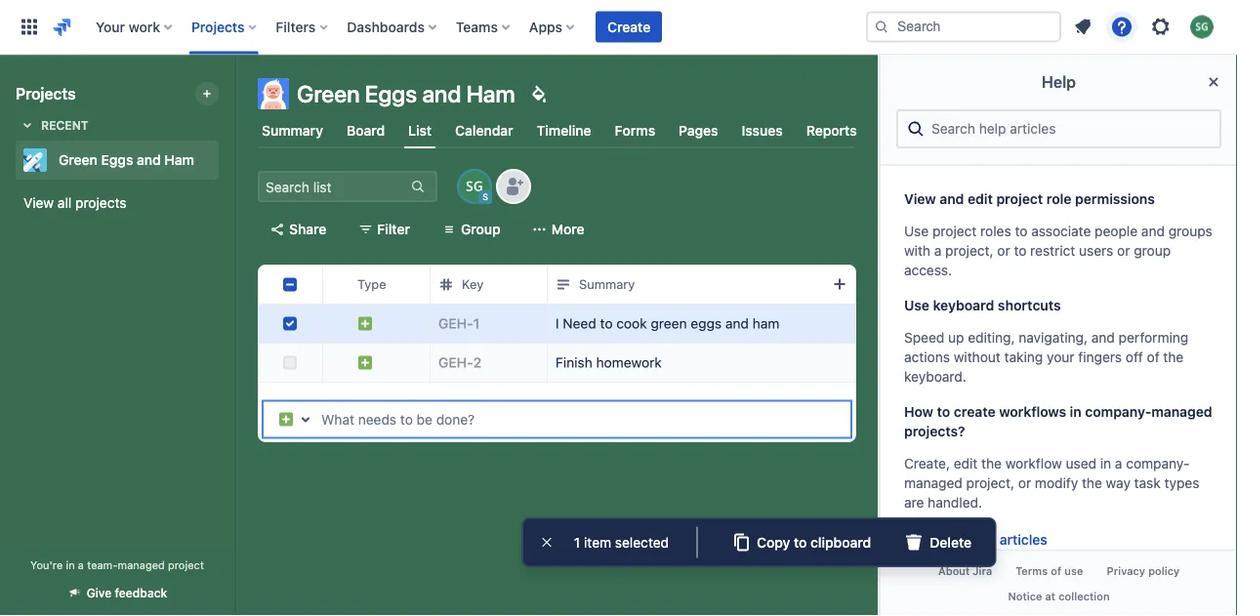 Task type: locate. For each thing, give the bounding box(es) containing it.
dashboards button
[[341, 11, 444, 43]]

1 geh- from the top
[[439, 316, 474, 332]]

summary inside 'link'
[[262, 123, 323, 139]]

1 vertical spatial ham
[[165, 152, 194, 168]]

1 vertical spatial project,
[[967, 475, 1015, 491]]

1 vertical spatial summary
[[579, 277, 635, 292]]

0 horizontal spatial green
[[59, 152, 98, 168]]

0 vertical spatial use
[[905, 223, 929, 239]]

in right "you're" at bottom
[[66, 559, 75, 572]]

to right roles
[[1016, 223, 1028, 239]]

eggs up board
[[365, 80, 417, 107]]

1 horizontal spatial a
[[935, 243, 942, 259]]

1 horizontal spatial project
[[933, 223, 977, 239]]

2 row from the top
[[259, 304, 1238, 344]]

in right workflows
[[1071, 404, 1082, 420]]

company- down off
[[1086, 404, 1152, 420]]

0 horizontal spatial summary
[[262, 123, 323, 139]]

2 vertical spatial managed
[[118, 559, 165, 572]]

use inside use project roles to associate people and groups with a project, or to restrict users or group access.
[[905, 223, 929, 239]]

managed up feedback
[[118, 559, 165, 572]]

you're in a team-managed project
[[30, 559, 204, 572]]

1 row from the top
[[259, 265, 1238, 305]]

to left cook
[[600, 316, 613, 332]]

0 horizontal spatial a
[[78, 559, 84, 572]]

delete button
[[891, 527, 984, 558]]

access.
[[905, 262, 953, 278]]

lead image
[[358, 355, 373, 371], [278, 412, 294, 427]]

in inside create, edit the workflow used in a company- managed project, or modify the way task types are handled.
[[1101, 456, 1112, 472]]

green
[[297, 80, 360, 107], [59, 152, 98, 168]]

1 up "2"
[[474, 316, 480, 332]]

eggs up the view all projects link
[[101, 152, 133, 168]]

green down recent
[[59, 152, 98, 168]]

view for view all projects
[[23, 195, 54, 211]]

calendar link
[[452, 113, 517, 149]]

projects inside popup button
[[191, 19, 245, 35]]

your
[[1047, 349, 1075, 365]]

task
[[1135, 475, 1162, 491]]

summary
[[262, 123, 323, 139], [579, 277, 635, 292]]

use
[[1065, 565, 1084, 578]]

a
[[935, 243, 942, 259], [1116, 456, 1123, 472], [78, 559, 84, 572]]

1 horizontal spatial or
[[1019, 475, 1032, 491]]

1 left item
[[574, 534, 581, 551]]

edit up roles
[[968, 191, 994, 207]]

row containing type
[[259, 265, 1238, 305]]

geh- up geh-2
[[439, 316, 474, 332]]

0 horizontal spatial managed
[[118, 559, 165, 572]]

row containing geh-1
[[259, 304, 1238, 344]]

1 horizontal spatial managed
[[905, 475, 963, 491]]

the down performing
[[1164, 349, 1184, 365]]

0 horizontal spatial in
[[66, 559, 75, 572]]

or inside create, edit the workflow used in a company- managed project, or modify the way task types are handled.
[[1019, 475, 1032, 491]]

0 horizontal spatial ham
[[165, 152, 194, 168]]

0 vertical spatial managed
[[1152, 404, 1213, 420]]

1 horizontal spatial in
[[1071, 404, 1082, 420]]

company-
[[1086, 404, 1152, 420], [1127, 456, 1191, 472]]

2 horizontal spatial the
[[1164, 349, 1184, 365]]

2 vertical spatial in
[[66, 559, 75, 572]]

the down used
[[1083, 475, 1103, 491]]

1 horizontal spatial summary
[[579, 277, 635, 292]]

share
[[289, 221, 327, 237]]

to
[[1016, 223, 1028, 239], [1015, 243, 1027, 259], [600, 316, 613, 332], [938, 404, 951, 420], [794, 534, 807, 551]]

projects up 'create project' image at top left
[[191, 19, 245, 35]]

dashboards
[[347, 19, 425, 35]]

geh- down geh-1 link
[[439, 355, 474, 371]]

company- inside the how to create workflows in company-managed projects?
[[1086, 404, 1152, 420]]

1 vertical spatial green eggs and ham
[[59, 152, 194, 168]]

to right copy on the bottom right
[[794, 534, 807, 551]]

in up way
[[1101, 456, 1112, 472]]

and inside row
[[726, 316, 749, 332]]

groups
[[1169, 223, 1213, 239]]

project left role
[[997, 191, 1044, 207]]

projects up collapse recent projects image
[[16, 85, 76, 103]]

17
[[946, 532, 960, 548]]

0 vertical spatial company-
[[1086, 404, 1152, 420]]

and inside speed up editing, navigating, and performing actions without taking your fingers off of the keyboard.
[[1092, 330, 1116, 346]]

help
[[1042, 73, 1077, 91]]

up
[[949, 330, 965, 346]]

project left roles
[[933, 223, 977, 239]]

2 geh- from the top
[[439, 355, 474, 371]]

2 horizontal spatial a
[[1116, 456, 1123, 472]]

create
[[954, 404, 996, 420]]

finish homework
[[556, 355, 662, 371]]

jira image
[[51, 15, 74, 39], [51, 15, 74, 39]]

2 horizontal spatial project
[[997, 191, 1044, 207]]

2 horizontal spatial managed
[[1152, 404, 1213, 420]]

1 vertical spatial use
[[905, 297, 930, 314]]

0 horizontal spatial 1
[[474, 316, 480, 332]]

settings image
[[1150, 15, 1173, 39]]

1 horizontal spatial 1
[[574, 534, 581, 551]]

use up with
[[905, 223, 929, 239]]

1 horizontal spatial green
[[297, 80, 360, 107]]

view
[[905, 191, 937, 207], [23, 195, 54, 211]]

2 use from the top
[[905, 297, 930, 314]]

how
[[905, 404, 934, 420]]

1 horizontal spatial of
[[1148, 349, 1160, 365]]

ham inside green eggs and ham link
[[165, 152, 194, 168]]

0 vertical spatial projects
[[191, 19, 245, 35]]

1 vertical spatial project
[[933, 223, 977, 239]]

0 vertical spatial in
[[1071, 404, 1082, 420]]

at
[[1046, 590, 1056, 603]]

1 vertical spatial projects
[[16, 85, 76, 103]]

banner
[[0, 0, 1238, 55]]

privacy policy link
[[1096, 560, 1192, 584]]

managed up types
[[1152, 404, 1213, 420]]

edit right create,
[[954, 456, 978, 472]]

use up speed
[[905, 297, 930, 314]]

1 use from the top
[[905, 223, 929, 239]]

all
[[58, 195, 72, 211]]

1 vertical spatial eggs
[[101, 152, 133, 168]]

issues
[[742, 123, 783, 139]]

1 vertical spatial geh-
[[439, 355, 474, 371]]

types
[[1165, 475, 1200, 491]]

search image
[[874, 19, 890, 35]]

about jira button
[[927, 560, 1005, 584]]

and up fingers
[[1092, 330, 1116, 346]]

1 vertical spatial company-
[[1127, 456, 1191, 472]]

green up summary 'link'
[[297, 80, 360, 107]]

add to starred image
[[213, 149, 236, 172]]

navigating,
[[1019, 330, 1088, 346]]

company- up task on the right
[[1127, 456, 1191, 472]]

row
[[259, 265, 1238, 305], [259, 304, 1238, 344], [259, 343, 1238, 383]]

0 vertical spatial a
[[935, 243, 942, 259]]

projects button
[[186, 11, 264, 43]]

key
[[462, 277, 484, 292]]

0 vertical spatial lead image
[[358, 355, 373, 371]]

of left the use at right bottom
[[1052, 565, 1062, 578]]

collection
[[1059, 590, 1111, 603]]

button to open the fields dropdown. open the fields dropdown to add fields to list view or create a new field image
[[829, 273, 852, 296]]

and left ham
[[726, 316, 749, 332]]

forms link
[[611, 113, 660, 149]]

team-
[[87, 559, 118, 572]]

3 row from the top
[[259, 343, 1238, 383]]

0 vertical spatial edit
[[968, 191, 994, 207]]

and up the view all projects link
[[137, 152, 161, 168]]

and up access.
[[940, 191, 965, 207]]

create project image
[[199, 86, 215, 102]]

0 horizontal spatial of
[[1052, 565, 1062, 578]]

timeline link
[[533, 113, 596, 149]]

with
[[905, 243, 931, 259]]

i
[[556, 316, 559, 332]]

to inside the how to create workflows in company-managed projects?
[[938, 404, 951, 420]]

primary element
[[12, 0, 867, 54]]

and up the group
[[1142, 223, 1166, 239]]

2 vertical spatial the
[[1083, 475, 1103, 491]]

more button
[[521, 214, 597, 245]]

1 horizontal spatial projects
[[191, 19, 245, 35]]

1 horizontal spatial green eggs and ham
[[297, 80, 516, 107]]

0 horizontal spatial eggs
[[101, 152, 133, 168]]

1 vertical spatial lead image
[[278, 412, 294, 427]]

1 vertical spatial in
[[1101, 456, 1112, 472]]

project, down roles
[[946, 243, 994, 259]]

to up projects?
[[938, 404, 951, 420]]

or down roles
[[998, 243, 1011, 259]]

1 horizontal spatial lead image
[[358, 355, 373, 371]]

associate
[[1032, 223, 1092, 239]]

a left team-
[[78, 559, 84, 572]]

cook
[[617, 316, 647, 332]]

0 horizontal spatial the
[[982, 456, 1002, 472]]

banner containing your work
[[0, 0, 1238, 55]]

board link
[[343, 113, 389, 149]]

reports
[[807, 123, 858, 139]]

tab list
[[246, 113, 867, 149]]

Search help articles field
[[926, 111, 1213, 147]]

and up list
[[422, 80, 462, 107]]

0 vertical spatial summary
[[262, 123, 323, 139]]

recent
[[41, 118, 88, 132]]

a right with
[[935, 243, 942, 259]]

the left workflow
[[982, 456, 1002, 472]]

of right off
[[1148, 349, 1160, 365]]

1 horizontal spatial eggs
[[365, 80, 417, 107]]

a up way
[[1116, 456, 1123, 472]]

are
[[905, 495, 925, 511]]

filters
[[276, 19, 316, 35]]

summary up cook
[[579, 277, 635, 292]]

view inside the view all projects link
[[23, 195, 54, 211]]

eggs
[[365, 80, 417, 107], [101, 152, 133, 168]]

0 vertical spatial project,
[[946, 243, 994, 259]]

to inside button
[[794, 534, 807, 551]]

0 vertical spatial 1
[[474, 316, 480, 332]]

1 vertical spatial green
[[59, 152, 98, 168]]

geh-2
[[439, 355, 482, 371]]

the inside speed up editing, navigating, and performing actions without taking your fingers off of the keyboard.
[[1164, 349, 1184, 365]]

the
[[1164, 349, 1184, 365], [982, 456, 1002, 472], [1083, 475, 1103, 491]]

ham
[[467, 80, 516, 107], [165, 152, 194, 168]]

green eggs and ham up the view all projects link
[[59, 152, 194, 168]]

deselect all items image
[[539, 535, 555, 551]]

use
[[905, 223, 929, 239], [905, 297, 930, 314]]

1 horizontal spatial ham
[[467, 80, 516, 107]]

green eggs and ham up list
[[297, 80, 516, 107]]

actions
[[905, 349, 951, 365]]

1 vertical spatial managed
[[905, 475, 963, 491]]

1 vertical spatial edit
[[954, 456, 978, 472]]

of inside speed up editing, navigating, and performing actions without taking your fingers off of the keyboard.
[[1148, 349, 1160, 365]]

teams
[[456, 19, 498, 35]]

collapse recent projects image
[[16, 113, 39, 137]]

managed inside create, edit the workflow used in a company- managed project, or modify the way task types are handled.
[[905, 475, 963, 491]]

or down the people
[[1118, 243, 1131, 259]]

0 horizontal spatial view
[[23, 195, 54, 211]]

lead image
[[358, 316, 373, 332]]

table
[[259, 265, 1238, 398]]

modify
[[1036, 475, 1079, 491]]

2 horizontal spatial in
[[1101, 456, 1112, 472]]

2 vertical spatial a
[[78, 559, 84, 572]]

you're
[[30, 559, 63, 572]]

0 vertical spatial the
[[1164, 349, 1184, 365]]

edit
[[968, 191, 994, 207], [954, 456, 978, 472]]

pages link
[[675, 113, 723, 149]]

projects
[[191, 19, 245, 35], [16, 85, 76, 103]]

view up with
[[905, 191, 937, 207]]

clipboard
[[811, 534, 872, 551]]

of
[[1148, 349, 1160, 365], [1052, 565, 1062, 578]]

geh- for 1
[[439, 316, 474, 332]]

summary up search list text field
[[262, 123, 323, 139]]

and
[[422, 80, 462, 107], [137, 152, 161, 168], [940, 191, 965, 207], [1142, 223, 1166, 239], [726, 316, 749, 332], [1092, 330, 1116, 346]]

green eggs and ham inside green eggs and ham link
[[59, 152, 194, 168]]

0 horizontal spatial project
[[168, 559, 204, 572]]

project, inside use project roles to associate people and groups with a project, or to restrict users or group access.
[[946, 243, 994, 259]]

forms
[[615, 123, 656, 139]]

ham left add to starred icon
[[165, 152, 194, 168]]

0 vertical spatial project
[[997, 191, 1044, 207]]

project up give feedback button
[[168, 559, 204, 572]]

project, up handled.
[[967, 475, 1015, 491]]

1 vertical spatial of
[[1052, 565, 1062, 578]]

view left all
[[23, 195, 54, 211]]

give feedback button
[[55, 577, 179, 609]]

show
[[907, 532, 942, 548]]

managed
[[1152, 404, 1213, 420], [905, 475, 963, 491], [118, 559, 165, 572]]

articles
[[1000, 532, 1048, 548]]

in
[[1071, 404, 1082, 420], [1101, 456, 1112, 472], [66, 559, 75, 572]]

sam green image
[[459, 171, 490, 202]]

0 vertical spatial of
[[1148, 349, 1160, 365]]

managed down create,
[[905, 475, 963, 491]]

ham up 'calendar'
[[467, 80, 516, 107]]

view all projects link
[[16, 186, 219, 221]]

your work button
[[90, 11, 180, 43]]

1 horizontal spatial view
[[905, 191, 937, 207]]

or down workflow
[[1019, 475, 1032, 491]]

use project roles to associate people and groups with a project, or to restrict users or group access.
[[905, 223, 1213, 278]]

1 vertical spatial a
[[1116, 456, 1123, 472]]

1 vertical spatial 1
[[574, 534, 581, 551]]

0 horizontal spatial green eggs and ham
[[59, 152, 194, 168]]

group
[[461, 221, 501, 237]]

0 vertical spatial geh-
[[439, 316, 474, 332]]

your
[[96, 19, 125, 35]]



Task type: vqa. For each thing, say whether or not it's contained in the screenshot.
the business to the right
no



Task type: describe. For each thing, give the bounding box(es) containing it.
project, inside create, edit the workflow used in a company- managed project, or modify the way task types are handled.
[[967, 475, 1015, 491]]

use keyboard shortcuts
[[905, 297, 1062, 314]]

group
[[1135, 243, 1172, 259]]

list
[[409, 122, 432, 139]]

help image
[[1111, 15, 1134, 39]]

geh- for 2
[[439, 355, 474, 371]]

speed up editing, navigating, and performing actions without taking your fingers off of the keyboard.
[[905, 330, 1189, 385]]

edit inside create, edit the workflow used in a company- managed project, or modify the way task types are handled.
[[954, 456, 978, 472]]

view all projects
[[23, 195, 127, 211]]

your work
[[96, 19, 160, 35]]

0 horizontal spatial projects
[[16, 85, 76, 103]]

selected
[[615, 534, 669, 551]]

how to create workflows in company-managed projects?
[[905, 404, 1213, 440]]

geh-2 link
[[439, 353, 482, 373]]

issues link
[[738, 113, 787, 149]]

green
[[651, 316, 687, 332]]

timeline
[[537, 123, 592, 139]]

company- inside create, edit the workflow used in a company- managed project, or modify the way task types are handled.
[[1127, 456, 1191, 472]]

eggs inside green eggs and ham link
[[101, 152, 133, 168]]

close image
[[1203, 70, 1226, 94]]

0 vertical spatial green eggs and ham
[[297, 80, 516, 107]]

geh-1 link
[[439, 314, 480, 334]]

to left restrict
[[1015, 243, 1027, 259]]

apps
[[529, 19, 563, 35]]

Search list text field
[[260, 173, 408, 200]]

without
[[954, 349, 1001, 365]]

notifications image
[[1072, 15, 1095, 39]]

What needs to be done? - Press the "Enter" key to submit or the "Escape" key to cancel. text field
[[321, 410, 837, 429]]

a inside use project roles to associate people and groups with a project, or to restrict users or group access.
[[935, 243, 942, 259]]

managed inside the how to create workflows in company-managed projects?
[[1152, 404, 1213, 420]]

add people image
[[502, 175, 526, 198]]

homework
[[597, 355, 662, 371]]

users
[[1080, 243, 1114, 259]]

project inside use project roles to associate people and groups with a project, or to restrict users or group access.
[[933, 223, 977, 239]]

workflows
[[1000, 404, 1067, 420]]

handled.
[[928, 495, 983, 511]]

set background color image
[[527, 82, 551, 106]]

item
[[584, 534, 612, 551]]

0 horizontal spatial lead image
[[278, 412, 294, 427]]

work
[[129, 19, 160, 35]]

off
[[1126, 349, 1144, 365]]

0 horizontal spatial or
[[998, 243, 1011, 259]]

used
[[1066, 456, 1097, 472]]

filter button
[[346, 214, 422, 245]]

use for use keyboard shortcuts
[[905, 297, 930, 314]]

lead image inside row
[[358, 355, 373, 371]]

notice
[[1009, 590, 1043, 603]]

create
[[608, 19, 651, 35]]

roles
[[981, 223, 1012, 239]]

2 vertical spatial project
[[168, 559, 204, 572]]

terms of use link
[[1005, 560, 1096, 584]]

to inside row
[[600, 316, 613, 332]]

1 item selected
[[574, 534, 669, 551]]

create button
[[596, 11, 663, 43]]

jira
[[973, 565, 993, 578]]

apps button
[[524, 11, 582, 43]]

eggs
[[691, 316, 722, 332]]

0 vertical spatial ham
[[467, 80, 516, 107]]

share button
[[258, 214, 338, 245]]

your profile and settings image
[[1191, 15, 1214, 39]]

a inside create, edit the workflow used in a company- managed project, or modify the way task types are handled.
[[1116, 456, 1123, 472]]

filter
[[377, 221, 410, 237]]

shortcuts
[[998, 297, 1062, 314]]

summary inside row
[[579, 277, 635, 292]]

in inside the how to create workflows in company-managed projects?
[[1071, 404, 1082, 420]]

teams button
[[450, 11, 518, 43]]

0 vertical spatial green
[[297, 80, 360, 107]]

performing
[[1119, 330, 1189, 346]]

table containing geh-1
[[259, 265, 1238, 398]]

row containing geh-2
[[259, 343, 1238, 383]]

calendar
[[455, 123, 514, 139]]

use for use project roles to associate people and groups with a project, or to restrict users or group access.
[[905, 223, 929, 239]]

appswitcher icon image
[[18, 15, 41, 39]]

speed
[[905, 330, 945, 346]]

delete
[[930, 534, 972, 551]]

copy to clipboard
[[757, 534, 872, 551]]

1 horizontal spatial the
[[1083, 475, 1103, 491]]

give feedback
[[87, 587, 167, 600]]

finish
[[556, 355, 593, 371]]

copy to clipboard button
[[718, 527, 883, 558]]

restrict
[[1031, 243, 1076, 259]]

role
[[1047, 191, 1072, 207]]

keyboard.
[[905, 369, 967, 385]]

notice at collection link
[[997, 584, 1122, 609]]

taking
[[1005, 349, 1044, 365]]

green eggs and ham link
[[16, 141, 211, 180]]

tab list containing list
[[246, 113, 867, 149]]

fingers
[[1079, 349, 1123, 365]]

reports link
[[803, 113, 861, 149]]

2
[[474, 355, 482, 371]]

i need to cook green eggs and ham
[[556, 316, 780, 332]]

Search field
[[867, 11, 1062, 43]]

view and edit project role permissions
[[905, 191, 1156, 207]]

ham
[[753, 316, 780, 332]]

give
[[87, 587, 112, 600]]

show 17 more articles button
[[897, 529, 1058, 552]]

1 vertical spatial the
[[982, 456, 1002, 472]]

workflow
[[1006, 456, 1063, 472]]

summary link
[[258, 113, 327, 149]]

feedback
[[115, 587, 167, 600]]

notice at collection
[[1009, 590, 1111, 603]]

way
[[1107, 475, 1131, 491]]

board
[[347, 123, 385, 139]]

1 inside 'table'
[[474, 316, 480, 332]]

projects
[[75, 195, 127, 211]]

sidebar navigation image
[[213, 78, 256, 117]]

more
[[552, 221, 585, 237]]

0 vertical spatial eggs
[[365, 80, 417, 107]]

view for view and edit project role permissions
[[905, 191, 937, 207]]

2 horizontal spatial or
[[1118, 243, 1131, 259]]

and inside use project roles to associate people and groups with a project, or to restrict users or group access.
[[1142, 223, 1166, 239]]



